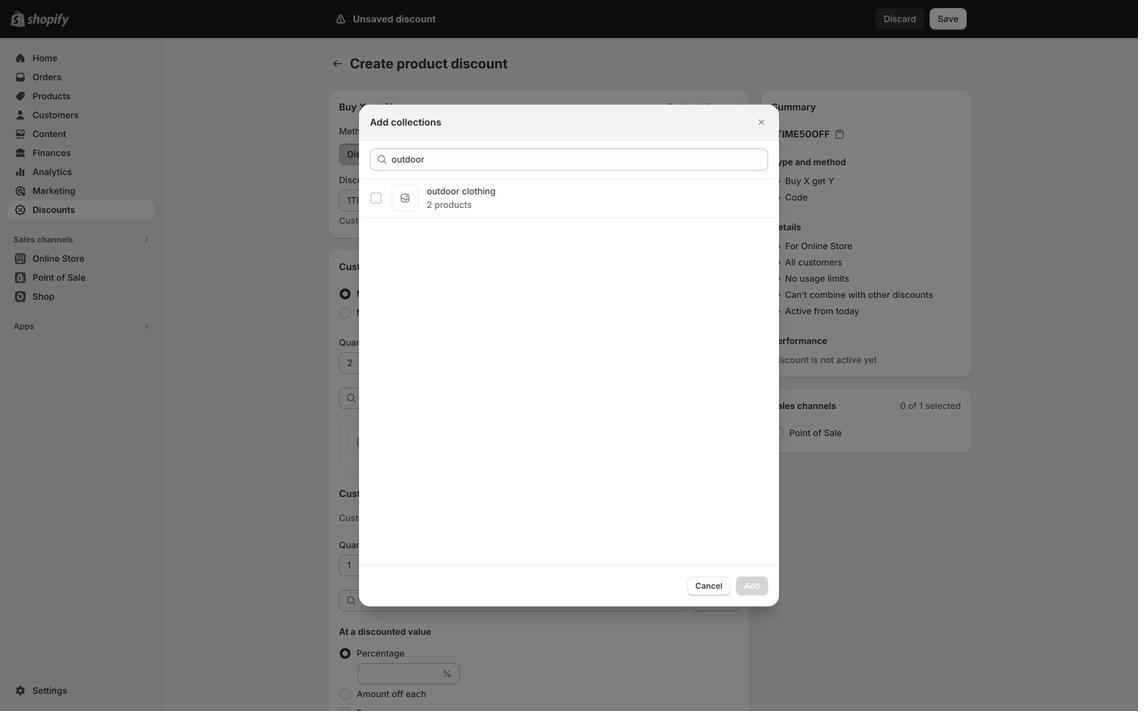 Task type: locate. For each thing, give the bounding box(es) containing it.
dialog
[[0, 105, 1138, 607]]



Task type: vqa. For each thing, say whether or not it's contained in the screenshot.
text box
no



Task type: describe. For each thing, give the bounding box(es) containing it.
Search collections text field
[[392, 149, 768, 170]]

shopify image
[[27, 13, 69, 27]]



